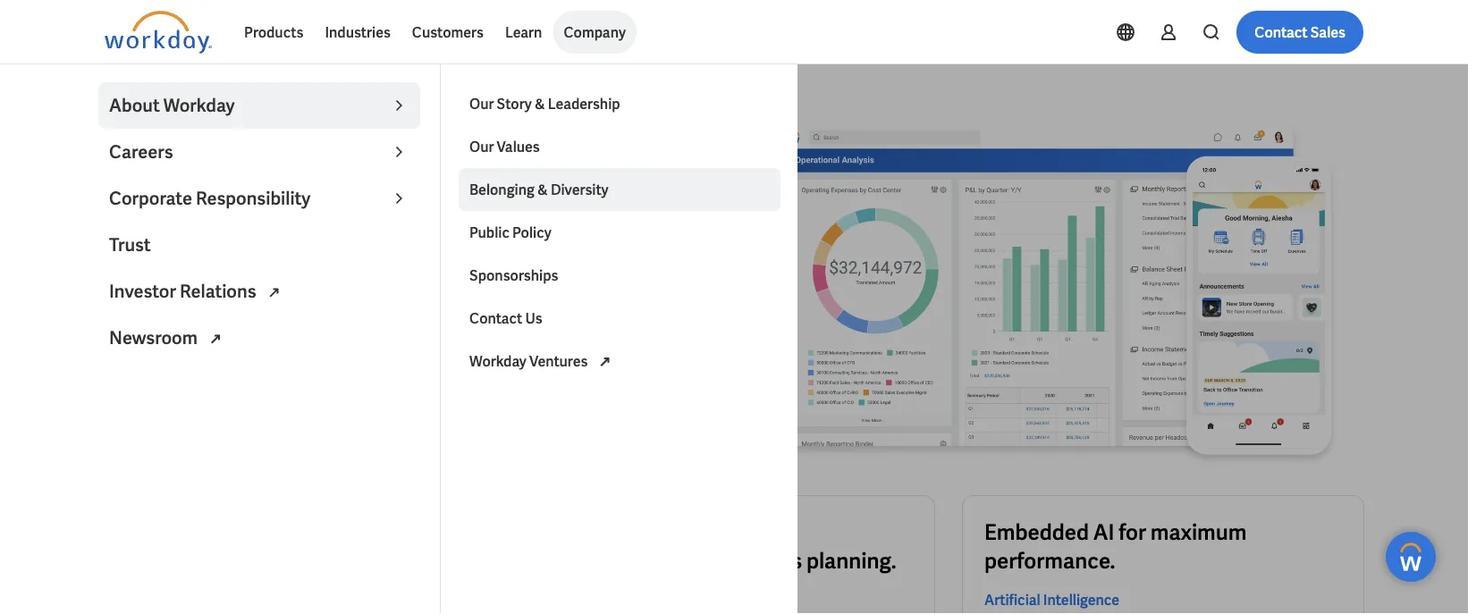 Task type: describe. For each thing, give the bounding box(es) containing it.
artificial intelligence
[[984, 591, 1120, 609]]

1 vertical spatial &
[[536, 180, 546, 199]]

industries button
[[314, 11, 401, 54]]

collaborative,
[[555, 547, 687, 575]]

careers button
[[98, 129, 420, 175]]

view
[[151, 341, 183, 360]]

go to the homepage image
[[105, 11, 212, 54]]

diversity
[[549, 180, 607, 199]]

company button
[[553, 11, 637, 54]]

contact sales link
[[1237, 11, 1364, 54]]

adaptive
[[251, 290, 323, 313]]

newsroom link
[[98, 315, 420, 361]]

sales
[[1311, 23, 1346, 42]]

intelligence
[[1043, 591, 1120, 609]]

belonging
[[468, 180, 533, 199]]

contact us link
[[457, 297, 779, 340]]

our story & leadership link
[[457, 82, 779, 125]]

opens in a new tab image for investor relations
[[263, 282, 285, 303]]

ventures
[[528, 352, 586, 371]]

like
[[199, 215, 267, 271]]

never
[[276, 215, 386, 271]]

industries
[[325, 23, 391, 42]]

continuous
[[691, 547, 802, 575]]

plan
[[105, 215, 191, 271]]

corporate responsibility button
[[98, 175, 420, 222]]

company-
[[521, 290, 601, 313]]

ai
[[1093, 518, 1115, 546]]

helps
[[402, 290, 446, 313]]

artificial
[[984, 591, 1041, 609]]

relations
[[180, 280, 256, 303]]

responsibility
[[196, 187, 310, 210]]

view demo (3:59) link
[[105, 329, 282, 372]]

story
[[495, 94, 530, 113]]

public policy link
[[457, 211, 779, 254]]

newsroom
[[109, 326, 201, 350]]

how
[[139, 290, 173, 313]]

customers button
[[401, 11, 494, 54]]

desktop view of financial management operational analysis dashboard showing operating expenses by cost center and mobile view of human capital management home screen showing suggested tasks and announcements. image
[[748, 122, 1364, 468]]

embedded ai for maximum performance.
[[984, 518, 1247, 575]]

plan like never before.
[[105, 215, 530, 271]]

investor
[[109, 280, 176, 303]]

for
[[1119, 518, 1146, 546]]

our for our story & leadership
[[468, 94, 492, 113]]

opens in a new tab image
[[592, 351, 614, 373]]

see
[[105, 290, 135, 313]]

contact for contact us
[[468, 309, 521, 328]]

demo
[[186, 341, 225, 360]]

public
[[468, 223, 508, 242]]

about workday button
[[98, 82, 420, 129]]

values
[[495, 137, 538, 156]]

move forward faster with collaborative, continuous planning.
[[555, 518, 897, 575]]

trust
[[109, 233, 151, 257]]

careers
[[109, 140, 173, 164]]

products button
[[233, 11, 314, 54]]

our story & leadership
[[468, 94, 618, 113]]

trust link
[[98, 222, 420, 268]]

before.
[[394, 215, 530, 271]]



Task type: locate. For each thing, give the bounding box(es) containing it.
our for our values
[[468, 137, 492, 156]]

our values link
[[457, 125, 779, 168]]

our values
[[468, 137, 538, 156]]

belonging & diversity link
[[457, 168, 779, 211]]

workday down contact us
[[468, 352, 525, 371]]

our left story
[[468, 94, 492, 113]]

our inside our values link
[[468, 137, 492, 156]]

1 horizontal spatial opens in a new tab image
[[263, 282, 285, 303]]

public policy
[[468, 223, 550, 242]]

planning
[[327, 290, 398, 313]]

workday inside workday ventures link
[[468, 352, 525, 371]]

contact us
[[468, 309, 541, 328]]

us
[[524, 309, 541, 328]]

learn
[[505, 23, 542, 42]]

investor relations link
[[98, 268, 420, 315]]

maximum
[[1151, 518, 1247, 546]]

performance.
[[984, 547, 1115, 575]]

faster
[[694, 518, 751, 546]]

opens in a new tab image inside newsroom link
[[205, 328, 226, 350]]

belonging & diversity
[[468, 180, 607, 199]]

1 vertical spatial workday
[[177, 290, 247, 313]]

workday up view demo (3:59)
[[177, 290, 247, 313]]

opens in a new tab image left (3:59) at bottom
[[205, 328, 226, 350]]

workday right about
[[163, 94, 235, 117]]

embedded
[[984, 518, 1089, 546]]

workday
[[163, 94, 235, 117], [177, 290, 247, 313], [468, 352, 525, 371]]

corporate responsibility
[[109, 187, 310, 210]]

view demo (3:59)
[[151, 341, 264, 360]]

2 vertical spatial workday
[[468, 352, 525, 371]]

forward
[[614, 518, 690, 546]]

see how workday adaptive planning helps you plan company-wide.
[[105, 290, 643, 313]]

opens in a new tab image for newsroom
[[205, 328, 226, 350]]

1 horizontal spatial contact
[[1255, 23, 1308, 42]]

investor relations
[[109, 280, 260, 303]]

plan
[[482, 290, 518, 313]]

our
[[468, 94, 492, 113], [468, 137, 492, 156]]

(3:59)
[[227, 341, 264, 360]]

contact left 'sales'
[[1255, 23, 1308, 42]]

opens in a new tab image inside investor relations link
[[263, 282, 285, 303]]

our left values
[[468, 137, 492, 156]]

0 vertical spatial opens in a new tab image
[[263, 282, 285, 303]]

company
[[564, 23, 626, 42]]

0 vertical spatial our
[[468, 94, 492, 113]]

contact inside 'link'
[[468, 309, 521, 328]]

&
[[533, 94, 543, 113], [536, 180, 546, 199]]

opens in a new tab image
[[263, 282, 285, 303], [205, 328, 226, 350]]

workday ventures
[[468, 352, 589, 371]]

move
[[555, 518, 610, 546]]

products
[[244, 23, 303, 42]]

& left diversity
[[536, 180, 546, 199]]

contact for contact sales
[[1255, 23, 1308, 42]]

0 vertical spatial workday
[[163, 94, 235, 117]]

sponsorships link
[[457, 254, 779, 297]]

our inside our story & leadership link
[[468, 94, 492, 113]]

1 vertical spatial our
[[468, 137, 492, 156]]

with
[[756, 518, 799, 546]]

sponsorships
[[468, 266, 557, 285]]

contact
[[1255, 23, 1308, 42], [468, 309, 521, 328]]

about workday
[[109, 94, 235, 117]]

0 horizontal spatial opens in a new tab image
[[205, 328, 226, 350]]

2 our from the top
[[468, 137, 492, 156]]

1 vertical spatial opens in a new tab image
[[205, 328, 226, 350]]

opens in a new tab image up newsroom link
[[263, 282, 285, 303]]

customers
[[412, 23, 484, 42]]

1 our from the top
[[468, 94, 492, 113]]

0 horizontal spatial contact
[[468, 309, 521, 328]]

1 vertical spatial contact
[[468, 309, 521, 328]]

wide.
[[601, 290, 643, 313]]

0 vertical spatial contact
[[1255, 23, 1308, 42]]

& right story
[[533, 94, 543, 113]]

contact left us
[[468, 309, 521, 328]]

corporate
[[109, 187, 192, 210]]

policy
[[511, 223, 550, 242]]

0 vertical spatial &
[[533, 94, 543, 113]]

you
[[449, 290, 479, 313]]

contact sales
[[1255, 23, 1346, 42]]

workday inside about workday dropdown button
[[163, 94, 235, 117]]

planning.
[[806, 547, 897, 575]]

workday ventures link
[[457, 340, 779, 383]]

learn button
[[494, 11, 553, 54]]

artificial intelligence link
[[984, 589, 1120, 611]]

about
[[109, 94, 160, 117]]

leadership
[[546, 94, 618, 113]]



Task type: vqa. For each thing, say whether or not it's contained in the screenshot.
Products at the left of the page
yes



